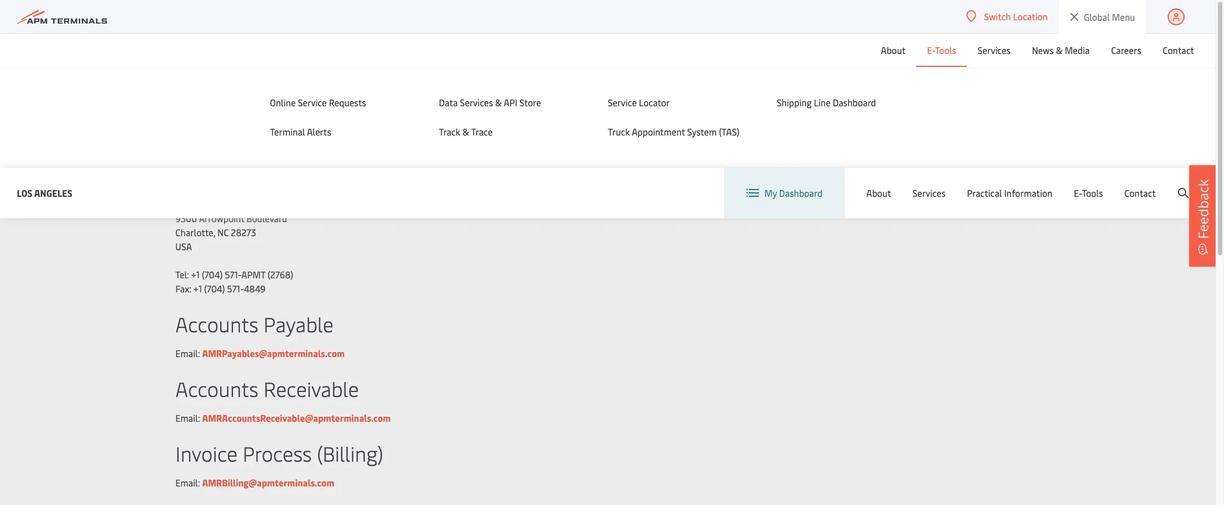 Task type: describe. For each thing, give the bounding box(es) containing it.
services button
[[913, 168, 946, 219]]

e-
[[927, 44, 935, 56]]

tel:
[[175, 269, 189, 281]]

1 horizontal spatial us
[[228, 90, 238, 100]]

online
[[270, 96, 296, 109]]

usa
[[175, 240, 192, 253]]

1 vertical spatial us regional office
[[175, 125, 442, 170]]

amrpayables@apmterminals.com
[[202, 347, 345, 360]]

my dashboard button
[[747, 168, 823, 219]]

1 vertical spatial 571-
[[227, 283, 244, 295]]

switch
[[984, 10, 1011, 23]]

email: for email: amrbilling@apmterminals.com
[[175, 477, 200, 489]]

truck appointment system (tas) link
[[608, 126, 754, 138]]

requests
[[329, 96, 366, 109]]

my dashboard
[[765, 187, 823, 199]]

arrowpoint
[[199, 212, 244, 225]]

global menu
[[1084, 11, 1135, 23]]

track & trace
[[439, 126, 493, 138]]

terminal alerts
[[270, 126, 331, 138]]

payable
[[264, 310, 334, 338]]

1 horizontal spatial office
[[356, 125, 442, 170]]

appointment
[[632, 126, 685, 138]]

0 vertical spatial 571-
[[225, 269, 242, 281]]

trace
[[471, 126, 493, 138]]

accounts for accounts receivable
[[175, 375, 258, 403]]

data services & api store
[[439, 96, 541, 109]]

location
[[1013, 10, 1048, 23]]

line
[[814, 96, 831, 109]]

menu
[[1112, 11, 1135, 23]]

locator
[[639, 96, 670, 109]]

system
[[687, 126, 717, 138]]

feedback
[[1194, 180, 1213, 239]]

track
[[439, 126, 460, 138]]

e-tools button
[[927, 33, 956, 67]]

online service requests
[[270, 96, 366, 109]]

1 vertical spatial us
[[175, 125, 215, 170]]

0 vertical spatial (704)
[[202, 269, 223, 281]]

service locator
[[608, 96, 670, 109]]

apmt
[[242, 269, 265, 281]]

28273
[[231, 226, 256, 239]]

switch location
[[984, 10, 1048, 23]]

feedback button
[[1189, 165, 1218, 267]]

accounts for accounts payable
[[175, 310, 258, 338]]

email: for email: amraccountsreceivable@apmterminals.com
[[175, 412, 200, 425]]

(tas)
[[719, 126, 740, 138]]

charlotte,
[[175, 226, 215, 239]]

shipping line dashboard
[[777, 96, 876, 109]]

1 vertical spatial regional
[[223, 125, 348, 170]]

1 vertical spatial +1
[[194, 283, 202, 295]]

email: for email: amrpayables@apmterminals.com
[[175, 347, 200, 360]]

0 vertical spatial &
[[495, 96, 502, 109]]

contact button
[[1125, 168, 1156, 219]]

4849
[[244, 283, 266, 295]]

boulevard
[[247, 212, 287, 225]]

global
[[1084, 11, 1110, 23]]

amrpayables@apmterminals.com link
[[202, 347, 345, 360]]



Task type: locate. For each thing, give the bounding box(es) containing it.
1 vertical spatial office
[[356, 125, 442, 170]]

services
[[460, 96, 493, 109], [913, 187, 946, 199]]

0 horizontal spatial office
[[272, 90, 293, 100]]

accounts down email: amrpayables@apmterminals.com
[[175, 375, 258, 403]]

store
[[520, 96, 541, 109]]

switch location button
[[966, 10, 1048, 23]]

0 horizontal spatial service
[[298, 96, 327, 109]]

dashboard inside "popup button"
[[779, 187, 823, 199]]

truck
[[608, 126, 630, 138]]

global menu button
[[1059, 0, 1147, 34]]

tel: +1 (704) 571-apmt (2768) fax: +1 (704) 571-4849
[[175, 269, 293, 295]]

& left 'trace'
[[463, 126, 469, 138]]

0 vertical spatial +1
[[191, 269, 200, 281]]

office
[[272, 90, 293, 100], [356, 125, 442, 170]]

api
[[504, 96, 517, 109]]

accounts down tel: +1 (704) 571-apmt (2768) fax: +1 (704) 571-4849
[[175, 310, 258, 338]]

0 vertical spatial accounts
[[175, 310, 258, 338]]

1 accounts from the top
[[175, 310, 258, 338]]

0 vertical spatial us
[[228, 90, 238, 100]]

email: amrbilling@apmterminals.com
[[175, 477, 334, 489]]

accounts receivable
[[175, 375, 359, 403]]

us regional office down online service requests
[[175, 125, 442, 170]]

nc
[[218, 226, 229, 239]]

dashboard right line
[[833, 96, 876, 109]]

receivable
[[264, 375, 359, 403]]

0 vertical spatial contact
[[1163, 44, 1195, 56]]

0 horizontal spatial contact
[[1125, 187, 1156, 199]]

&
[[495, 96, 502, 109], [463, 126, 469, 138]]

email: amraccountsreceivable@apmterminals.com
[[175, 412, 391, 425]]

2 vertical spatial email:
[[175, 477, 200, 489]]

fax:
[[175, 283, 191, 295]]

shipping line dashboard link
[[777, 96, 923, 109]]

terminal
[[270, 126, 305, 138]]

dashboard right my on the right top of page
[[779, 187, 823, 199]]

1 horizontal spatial services
[[913, 187, 946, 199]]

los
[[17, 187, 32, 199]]

los angeles
[[17, 187, 72, 199]]

0 vertical spatial email:
[[175, 347, 200, 360]]

2 service from the left
[[608, 96, 637, 109]]

accounts
[[175, 310, 258, 338], [175, 375, 258, 403]]

online service requests link
[[270, 96, 416, 109]]

data
[[439, 96, 458, 109]]

0 horizontal spatial &
[[463, 126, 469, 138]]

1 vertical spatial services
[[913, 187, 946, 199]]

contact button
[[1163, 33, 1195, 67]]

+1
[[191, 269, 200, 281], [194, 283, 202, 295]]

my
[[765, 187, 777, 199]]

contact for contact popup button
[[1125, 187, 1156, 199]]

service right online
[[298, 96, 327, 109]]

9300 arrowpoint boulevard charlotte, nc 28273 usa
[[175, 212, 287, 253]]

email:
[[175, 347, 200, 360], [175, 412, 200, 425], [175, 477, 200, 489]]

(704) right fax: at the bottom
[[204, 283, 225, 295]]

1 vertical spatial dashboard
[[779, 187, 823, 199]]

1 vertical spatial &
[[463, 126, 469, 138]]

571- down the apmt
[[227, 283, 244, 295]]

0 vertical spatial regional
[[240, 90, 270, 100]]

1 vertical spatial email:
[[175, 412, 200, 425]]

1 email: from the top
[[175, 347, 200, 360]]

service up truck
[[608, 96, 637, 109]]

amrbilling@apmterminals.com
[[202, 477, 334, 489]]

+1 right fax: at the bottom
[[194, 283, 202, 295]]

los angeles link
[[17, 186, 72, 200]]

0 horizontal spatial services
[[460, 96, 493, 109]]

truck appointment system (tas)
[[608, 126, 740, 138]]

email: amrpayables@apmterminals.com
[[175, 347, 345, 360]]

+1 right tel:
[[191, 269, 200, 281]]

1 horizontal spatial contact
[[1163, 44, 1195, 56]]

accounts payable
[[175, 310, 334, 338]]

0 vertical spatial dashboard
[[833, 96, 876, 109]]

service locator link
[[608, 96, 754, 109]]

1 vertical spatial contact
[[1125, 187, 1156, 199]]

0 vertical spatial office
[[272, 90, 293, 100]]

dashboard
[[833, 96, 876, 109], [779, 187, 823, 199]]

e-tools
[[927, 44, 956, 56]]

0 horizontal spatial us
[[175, 125, 215, 170]]

9300
[[175, 212, 197, 225]]

regional down online
[[223, 125, 348, 170]]

terminal alerts link
[[270, 126, 416, 138]]

(billing)
[[317, 440, 383, 467]]

process
[[243, 440, 312, 467]]

angeles
[[34, 187, 72, 199]]

invoice
[[175, 440, 238, 467]]

(704) right tel:
[[202, 269, 223, 281]]

us regional office
[[228, 90, 293, 100], [175, 125, 442, 170]]

0 vertical spatial us regional office
[[228, 90, 293, 100]]

track & trace link
[[439, 126, 585, 138]]

tools
[[935, 44, 956, 56]]

2 email: from the top
[[175, 412, 200, 425]]

shipping
[[777, 96, 812, 109]]

1 horizontal spatial dashboard
[[833, 96, 876, 109]]

us
[[228, 90, 238, 100], [175, 125, 215, 170]]

& left api
[[495, 96, 502, 109]]

amraccountsreceivable@apmterminals.com
[[202, 412, 391, 425]]

service
[[298, 96, 327, 109], [608, 96, 637, 109]]

invoice process (billing)
[[175, 440, 383, 467]]

alerts
[[307, 126, 331, 138]]

(2768)
[[268, 269, 293, 281]]

amraccountsreceivable@apmterminals.com link
[[202, 412, 391, 425]]

amrbilling@apmterminals.com link
[[202, 477, 334, 489]]

regional up the terminal
[[240, 90, 270, 100]]

0 horizontal spatial dashboard
[[779, 187, 823, 199]]

1 vertical spatial (704)
[[204, 283, 225, 295]]

2 accounts from the top
[[175, 375, 258, 403]]

1 horizontal spatial service
[[608, 96, 637, 109]]

1 vertical spatial accounts
[[175, 375, 258, 403]]

us regional office up the terminal
[[228, 90, 293, 100]]

regional
[[240, 90, 270, 100], [223, 125, 348, 170]]

1 horizontal spatial &
[[495, 96, 502, 109]]

571-
[[225, 269, 242, 281], [227, 283, 244, 295]]

3 email: from the top
[[175, 477, 200, 489]]

1 service from the left
[[298, 96, 327, 109]]

571- down 9300 arrowpoint boulevard charlotte, nc 28273 usa
[[225, 269, 242, 281]]

0 vertical spatial services
[[460, 96, 493, 109]]

data services & api store link
[[439, 96, 585, 109]]

contact for contact dropdown button
[[1163, 44, 1195, 56]]

contact
[[1163, 44, 1195, 56], [1125, 187, 1156, 199]]

(704)
[[202, 269, 223, 281], [204, 283, 225, 295]]



Task type: vqa. For each thing, say whether or not it's contained in the screenshot.
my dashboard
yes



